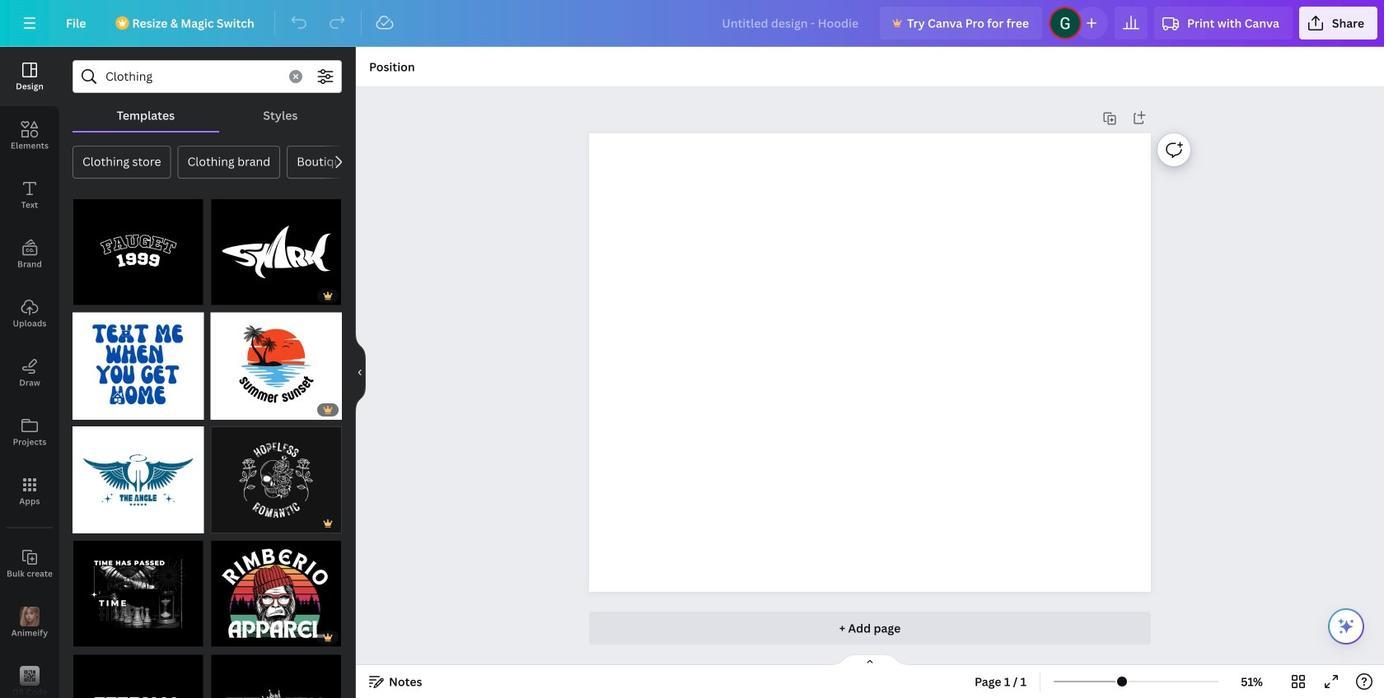 Task type: describe. For each thing, give the bounding box(es) containing it.
black white minimalist shark hoodie image
[[211, 199, 342, 306]]

white & orange blue illustrated hoodie image
[[211, 313, 342, 420]]

black and white minimalist the king hoodie group
[[211, 645, 342, 699]]

black and white sport modern hoodie image
[[73, 199, 204, 306]]

black white minimalist shark hoodie group
[[211, 189, 342, 306]]

black white illustrated line art skull rose hopeless romantic hoodie image
[[211, 427, 342, 534]]

Design title text field
[[709, 7, 874, 40]]

black and white modern graphic hoodie group
[[73, 531, 204, 648]]

side panel tab list
[[0, 47, 59, 699]]

main menu bar
[[0, 0, 1384, 47]]

Zoom button
[[1225, 669, 1279, 695]]

blue elegant the angle hoodie image
[[73, 427, 204, 534]]

black colorful apparel hoodie group
[[211, 531, 342, 648]]

hide image
[[355, 333, 366, 412]]

black white illustrated line art skull rose hopeless romantic hoodie group
[[211, 417, 342, 534]]



Task type: locate. For each thing, give the bounding box(es) containing it.
black and white sport modern hoodie group
[[73, 189, 204, 306]]

show pages image
[[831, 654, 910, 667]]

blue cool hoodies group
[[73, 303, 204, 420]]

black modern eternal hoodie image
[[73, 655, 204, 699]]

Search Hoodie templates search field
[[105, 61, 279, 92]]

blue cool hoodies image
[[73, 313, 204, 420]]

black and white modern graphic hoodie image
[[73, 541, 204, 648]]

white & orange blue illustrated hoodie group
[[211, 303, 342, 420]]

canva assistant image
[[1337, 617, 1356, 637]]

black and white minimalist the king hoodie image
[[211, 655, 342, 699]]

black colorful apparel hoodie image
[[211, 541, 342, 648]]

blue elegant the angle hoodie group
[[73, 417, 204, 534]]

black modern eternal hoodie group
[[73, 645, 204, 699]]



Task type: vqa. For each thing, say whether or not it's contained in the screenshot.
Green #00bf63 image
no



